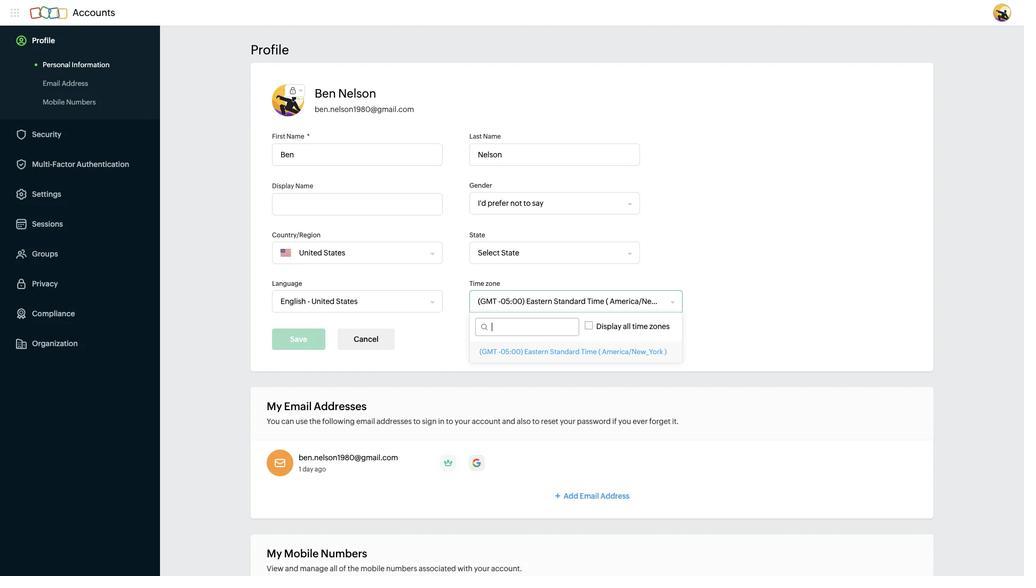 Task type: locate. For each thing, give the bounding box(es) containing it.
my up you
[[267, 400, 282, 413]]

1 horizontal spatial all
[[624, 322, 631, 331]]

ever
[[633, 417, 648, 426]]

mobile
[[43, 98, 65, 106], [284, 548, 319, 560]]

email right add on the bottom of page
[[580, 492, 600, 501]]

1 horizontal spatial the
[[348, 565, 359, 573]]

0 vertical spatial email
[[43, 80, 60, 88]]

None field
[[470, 193, 629, 214], [291, 242, 427, 264], [470, 242, 629, 264], [273, 291, 431, 312], [470, 291, 672, 312], [470, 193, 629, 214], [291, 242, 427, 264], [470, 242, 629, 264], [273, 291, 431, 312], [470, 291, 672, 312]]

0 vertical spatial all
[[624, 322, 631, 331]]

0 vertical spatial address
[[62, 80, 88, 88]]

(
[[599, 348, 601, 356]]

0 horizontal spatial email
[[43, 80, 60, 88]]

email for my
[[284, 400, 312, 413]]

time left zone
[[470, 280, 485, 288]]

1 horizontal spatial display
[[597, 322, 622, 331]]

numbers
[[386, 565, 418, 573]]

email up use on the left
[[284, 400, 312, 413]]

to
[[414, 417, 421, 426], [446, 417, 454, 426], [533, 417, 540, 426]]

2 horizontal spatial your
[[560, 417, 576, 426]]

0 horizontal spatial display
[[272, 183, 294, 190]]

compliance
[[32, 310, 75, 318]]

your right in
[[455, 417, 471, 426]]

1 vertical spatial the
[[348, 565, 359, 573]]

ben.nelson1980@gmail.com
[[315, 105, 414, 114], [299, 454, 398, 462]]

cancel button
[[338, 329, 395, 350]]

1 vertical spatial my
[[267, 548, 282, 560]]

0 vertical spatial the
[[310, 417, 321, 426]]

address right add on the bottom of page
[[601, 492, 630, 501]]

zones
[[650, 322, 670, 331]]

0 horizontal spatial and
[[285, 565, 299, 573]]

your inside my mobile numbers view and manage all of the mobile numbers associated with your account.
[[475, 565, 490, 573]]

save
[[290, 335, 307, 344]]

to right in
[[446, 417, 454, 426]]

1 horizontal spatial address
[[601, 492, 630, 501]]

1 vertical spatial and
[[285, 565, 299, 573]]

your right the with
[[475, 565, 490, 573]]

display
[[272, 183, 294, 190], [597, 322, 622, 331]]

1 vertical spatial mobile
[[284, 548, 319, 560]]

all left time
[[624, 322, 631, 331]]

with
[[458, 565, 473, 573]]

last name
[[470, 133, 501, 140]]

1 horizontal spatial your
[[475, 565, 490, 573]]

2 my from the top
[[267, 548, 282, 560]]

0 horizontal spatial the
[[310, 417, 321, 426]]

manage
[[300, 565, 328, 573]]

my
[[267, 400, 282, 413], [267, 548, 282, 560]]

all left 'of'
[[330, 565, 338, 573]]

primary image
[[441, 455, 457, 471]]

mobile up manage
[[284, 548, 319, 560]]

display for display name
[[272, 183, 294, 190]]

time
[[470, 280, 485, 288], [582, 348, 597, 356]]

address
[[62, 80, 88, 88], [601, 492, 630, 501]]

1 vertical spatial all
[[330, 565, 338, 573]]

address down personal information in the top of the page
[[62, 80, 88, 88]]

3 to from the left
[[533, 417, 540, 426]]

1 horizontal spatial profile
[[251, 43, 289, 57]]

to left sign
[[414, 417, 421, 426]]

day
[[303, 466, 314, 474]]

1 vertical spatial email
[[284, 400, 312, 413]]

display down first
[[272, 183, 294, 190]]

numbers down email address
[[66, 98, 96, 106]]

0 horizontal spatial to
[[414, 417, 421, 426]]

2 vertical spatial email
[[580, 492, 600, 501]]

profile up the 'personal'
[[32, 36, 55, 45]]

display all time zones
[[597, 322, 670, 331]]

and
[[503, 417, 516, 426], [285, 565, 299, 573]]

0 vertical spatial display
[[272, 183, 294, 190]]

None text field
[[272, 144, 443, 166], [470, 144, 641, 166], [272, 193, 443, 216], [272, 144, 443, 166], [470, 144, 641, 166], [272, 193, 443, 216]]

email for add
[[580, 492, 600, 501]]

and left also
[[503, 417, 516, 426]]

name right the "last" at the left
[[484, 133, 501, 140]]

1 vertical spatial numbers
[[321, 548, 368, 560]]

eastern
[[525, 348, 549, 356]]

the right use on the left
[[310, 417, 321, 426]]

your
[[455, 417, 471, 426], [560, 417, 576, 426], [475, 565, 490, 573]]

1 horizontal spatial email
[[284, 400, 312, 413]]

1 horizontal spatial time
[[582, 348, 597, 356]]

account
[[472, 417, 501, 426]]

ben.nelson1980@gmail.com down 'nelson'
[[315, 105, 414, 114]]

display name
[[272, 183, 314, 190]]

(gmt
[[480, 348, 497, 356]]

1 horizontal spatial mobile
[[284, 548, 319, 560]]

the
[[310, 417, 321, 426], [348, 565, 359, 573]]

mobile down email address
[[43, 98, 65, 106]]

add email address
[[564, 492, 630, 501]]

1 horizontal spatial and
[[503, 417, 516, 426]]

1 vertical spatial address
[[601, 492, 630, 501]]

1 horizontal spatial numbers
[[321, 548, 368, 560]]

following
[[323, 417, 355, 426]]

if
[[613, 417, 617, 426]]

name for last
[[484, 133, 501, 140]]

0 horizontal spatial all
[[330, 565, 338, 573]]

ben
[[315, 87, 336, 100]]

display up the '('
[[597, 322, 622, 331]]

my inside my mobile numbers view and manage all of the mobile numbers associated with your account.
[[267, 548, 282, 560]]

numbers up 'of'
[[321, 548, 368, 560]]

(gmt -05:00) eastern standard time ( america/new_york )
[[480, 348, 667, 356]]

-
[[499, 348, 501, 356]]

0 vertical spatial time
[[470, 280, 485, 288]]

0 vertical spatial numbers
[[66, 98, 96, 106]]

0 horizontal spatial numbers
[[66, 98, 96, 106]]

my inside the my email addresses you can use the following email addresses to sign in to your account and also to reset your password if you ever forget it.
[[267, 400, 282, 413]]

0 horizontal spatial profile
[[32, 36, 55, 45]]

mprivacy image
[[286, 85, 301, 97]]

forget
[[650, 417, 671, 426]]

0 horizontal spatial your
[[455, 417, 471, 426]]

mobile inside my mobile numbers view and manage all of the mobile numbers associated with your account.
[[284, 548, 319, 560]]

email
[[43, 80, 60, 88], [284, 400, 312, 413], [580, 492, 600, 501]]

my for my email addresses
[[267, 400, 282, 413]]

factor
[[52, 160, 75, 169]]

email address
[[43, 80, 88, 88]]

email inside the my email addresses you can use the following email addresses to sign in to your account and also to reset your password if you ever forget it.
[[284, 400, 312, 413]]

display for display all time zones
[[597, 322, 622, 331]]

my up view
[[267, 548, 282, 560]]

sign
[[422, 417, 437, 426]]

ben.nelson1980@gmail.com up ago
[[299, 454, 398, 462]]

1 my from the top
[[267, 400, 282, 413]]

the inside the my email addresses you can use the following email addresses to sign in to your account and also to reset your password if you ever forget it.
[[310, 417, 321, 426]]

1 horizontal spatial to
[[446, 417, 454, 426]]

email down the 'personal'
[[43, 80, 60, 88]]

all
[[624, 322, 631, 331], [330, 565, 338, 573]]

email
[[357, 417, 375, 426]]

to right also
[[533, 417, 540, 426]]

use
[[296, 417, 308, 426]]

all inside my mobile numbers view and manage all of the mobile numbers associated with your account.
[[330, 565, 338, 573]]

profile
[[32, 36, 55, 45], [251, 43, 289, 57]]

mobile numbers
[[43, 98, 96, 106]]

view
[[267, 565, 284, 573]]

time left the '('
[[582, 348, 597, 356]]

numbers
[[66, 98, 96, 106], [321, 548, 368, 560]]

name up country/region
[[296, 183, 314, 190]]

0 horizontal spatial address
[[62, 80, 88, 88]]

and right view
[[285, 565, 299, 573]]

1 vertical spatial display
[[597, 322, 622, 331]]

nelson
[[339, 87, 376, 100]]

organization
[[32, 340, 78, 348]]

profile up the mprivacy icon
[[251, 43, 289, 57]]

multi-
[[32, 160, 52, 169]]

name for first
[[287, 133, 305, 140]]

name left *
[[287, 133, 305, 140]]

0 vertical spatial and
[[503, 417, 516, 426]]

it.
[[673, 417, 679, 426]]

Search... field
[[488, 319, 579, 336]]

cancel
[[354, 335, 379, 344]]

the right 'of'
[[348, 565, 359, 573]]

addresses
[[314, 400, 367, 413]]

name
[[287, 133, 305, 140], [484, 133, 501, 140], [296, 183, 314, 190]]

0 vertical spatial mobile
[[43, 98, 65, 106]]

associated
[[419, 565, 456, 573]]

0 horizontal spatial mobile
[[43, 98, 65, 106]]

2 horizontal spatial email
[[580, 492, 600, 501]]

your right reset
[[560, 417, 576, 426]]

0 vertical spatial my
[[267, 400, 282, 413]]

personal
[[43, 61, 70, 69]]

2 horizontal spatial to
[[533, 417, 540, 426]]



Task type: vqa. For each thing, say whether or not it's contained in the screenshot.
your to the left
yes



Task type: describe. For each thing, give the bounding box(es) containing it.
0 horizontal spatial time
[[470, 280, 485, 288]]

my for my mobile numbers
[[267, 548, 282, 560]]

country/region
[[272, 232, 321, 239]]

*
[[307, 133, 310, 140]]

you
[[619, 417, 632, 426]]

2 to from the left
[[446, 417, 454, 426]]

ben.nelson1980@gmail.com 1 day ago
[[299, 454, 398, 474]]

save button
[[272, 329, 326, 350]]

can
[[282, 417, 294, 426]]

information
[[72, 61, 110, 69]]

0 vertical spatial ben.nelson1980@gmail.com
[[315, 105, 414, 114]]

privacy
[[32, 280, 58, 288]]

mobile
[[361, 565, 385, 573]]

state
[[470, 232, 486, 239]]

name for display
[[296, 183, 314, 190]]

1 vertical spatial ben.nelson1980@gmail.com
[[299, 454, 398, 462]]

in
[[439, 417, 445, 426]]

)
[[665, 348, 667, 356]]

sessions
[[32, 220, 63, 228]]

of
[[339, 565, 346, 573]]

groups
[[32, 250, 58, 258]]

first
[[272, 133, 285, 140]]

time
[[633, 322, 648, 331]]

my email addresses you can use the following email addresses to sign in to your account and also to reset your password if you ever forget it.
[[267, 400, 679, 426]]

first name *
[[272, 133, 310, 140]]

my mobile numbers view and manage all of the mobile numbers associated with your account.
[[267, 548, 522, 573]]

authentication
[[77, 160, 129, 169]]

ago
[[315, 466, 326, 474]]

personal information
[[43, 61, 110, 69]]

last
[[470, 133, 482, 140]]

zone
[[486, 280, 501, 288]]

numbers inside my mobile numbers view and manage all of the mobile numbers associated with your account.
[[321, 548, 368, 560]]

america/new_york
[[603, 348, 664, 356]]

ben nelson ben.nelson1980@gmail.com
[[315, 87, 414, 114]]

standard
[[550, 348, 580, 356]]

1 vertical spatial time
[[582, 348, 597, 356]]

account.
[[492, 565, 522, 573]]

addresses
[[377, 417, 412, 426]]

multi-factor authentication
[[32, 160, 129, 169]]

time zone
[[470, 280, 501, 288]]

settings
[[32, 190, 61, 199]]

you
[[267, 417, 280, 426]]

add
[[564, 492, 579, 501]]

and inside my mobile numbers view and manage all of the mobile numbers associated with your account.
[[285, 565, 299, 573]]

also
[[517, 417, 531, 426]]

accounts
[[73, 7, 115, 18]]

1
[[299, 466, 301, 474]]

language
[[272, 280, 302, 288]]

gender
[[470, 182, 493, 190]]

05:00)
[[501, 348, 523, 356]]

password
[[578, 417, 611, 426]]

the inside my mobile numbers view and manage all of the mobile numbers associated with your account.
[[348, 565, 359, 573]]

and inside the my email addresses you can use the following email addresses to sign in to your account and also to reset your password if you ever forget it.
[[503, 417, 516, 426]]

security
[[32, 130, 61, 139]]

1 to from the left
[[414, 417, 421, 426]]

reset
[[542, 417, 559, 426]]



